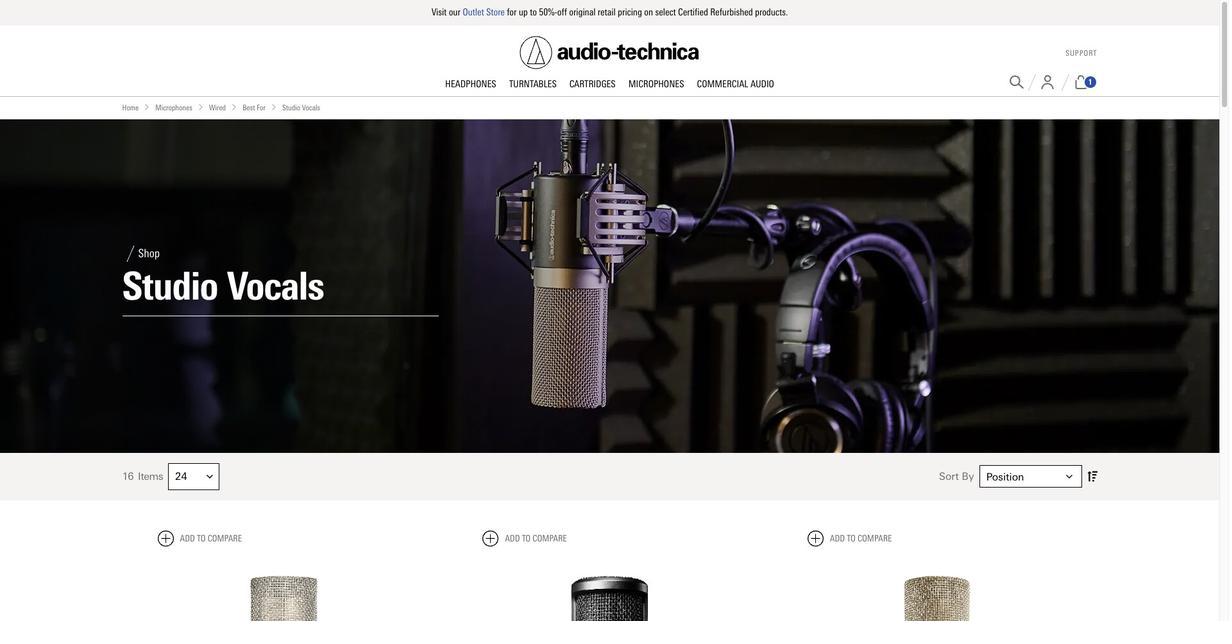 Task type: describe. For each thing, give the bounding box(es) containing it.
off
[[558, 6, 567, 18]]

for
[[257, 103, 266, 112]]

items
[[138, 470, 163, 483]]

outlet
[[463, 6, 484, 18]]

refurbished
[[711, 6, 753, 18]]

support
[[1066, 49, 1098, 58]]

add to compare button for at5047 image
[[158, 531, 242, 547]]

store logo image
[[520, 36, 700, 69]]

to for at5047 image
[[197, 533, 206, 544]]

commercial audio
[[697, 78, 775, 90]]

1 vertical spatial studio vocals
[[122, 263, 324, 309]]

compare for at2020usb x image
[[533, 533, 567, 544]]

compare for at5047 image
[[208, 533, 242, 544]]

1 horizontal spatial microphones link
[[622, 78, 691, 91]]

16 items
[[122, 470, 163, 483]]

cartridges link
[[563, 78, 622, 91]]

cartridges
[[570, 78, 616, 90]]

carrat down image
[[207, 473, 213, 480]]

visit
[[432, 6, 447, 18]]

magnifying glass image
[[1010, 75, 1024, 89]]

studio for divider line icon at the top of the page
[[122, 263, 218, 309]]

carrat down image
[[1066, 473, 1073, 480]]

at5047 image
[[158, 557, 412, 621]]

support link
[[1066, 49, 1098, 58]]

wired
[[209, 103, 226, 112]]

0 vertical spatial studio vocals
[[282, 103, 320, 112]]

add to compare for the add to compare button associated with at5047 image
[[180, 533, 242, 544]]

by
[[962, 471, 974, 483]]

compare for at5040 image
[[858, 533, 892, 544]]

add to compare for the add to compare button for at2020usb x image
[[505, 533, 567, 544]]

home
[[122, 103, 139, 112]]

turntables link
[[503, 78, 563, 91]]

retail
[[598, 6, 616, 18]]

commercial audio link
[[691, 78, 781, 91]]

best for link
[[243, 102, 266, 114]]

sort
[[939, 471, 959, 483]]

add for the add to compare button for at2020usb x image
[[505, 533, 520, 544]]

at5040 image
[[808, 557, 1062, 621]]

breadcrumbs image for wired
[[198, 104, 204, 110]]

vocals for divider line icon at the top of the page
[[227, 263, 324, 309]]

breadcrumbs image for microphones
[[144, 104, 150, 110]]

sort by
[[939, 471, 974, 483]]



Task type: locate. For each thing, give the bounding box(es) containing it.
shop
[[138, 247, 160, 261]]

1 add to compare from the left
[[180, 533, 242, 544]]

studio for first breadcrumbs icon from the right
[[282, 103, 300, 112]]

home link
[[122, 102, 139, 114]]

0 horizontal spatial microphones
[[155, 103, 192, 112]]

studio vocals
[[282, 103, 320, 112], [122, 263, 324, 309]]

add
[[180, 533, 195, 544], [505, 533, 520, 544], [830, 533, 845, 544]]

wired link
[[209, 102, 226, 114]]

1 add to compare button from the left
[[158, 531, 242, 547]]

1
[[1089, 78, 1093, 87]]

add to compare button
[[158, 531, 242, 547], [483, 531, 567, 547], [808, 531, 892, 547]]

1 compare from the left
[[208, 533, 242, 544]]

breadcrumbs image left "wired"
[[198, 104, 204, 110]]

basket image
[[1074, 75, 1089, 89]]

vocals for first breadcrumbs icon from the right
[[302, 103, 320, 112]]

breadcrumbs image
[[231, 104, 238, 110], [271, 104, 277, 110]]

0 vertical spatial studio
[[282, 103, 300, 112]]

2 horizontal spatial add
[[830, 533, 845, 544]]

add for at5040 image's the add to compare button
[[830, 533, 845, 544]]

audio
[[751, 78, 775, 90]]

1 horizontal spatial add to compare button
[[483, 531, 567, 547]]

2 divider line image from the left
[[1062, 74, 1069, 90]]

our
[[449, 6, 461, 18]]

1 breadcrumbs image from the left
[[231, 104, 238, 110]]

2 compare from the left
[[533, 533, 567, 544]]

microphones link down the store logo
[[622, 78, 691, 91]]

headphones
[[445, 78, 496, 90]]

breadcrumbs image left best
[[231, 104, 238, 110]]

best for
[[243, 103, 266, 112]]

add to compare button for at5040 image
[[808, 531, 892, 547]]

at2020usb x image
[[483, 557, 737, 621]]

1 vertical spatial studio
[[122, 263, 218, 309]]

1 horizontal spatial add to compare
[[505, 533, 567, 544]]

microphones for "microphones" link to the right
[[629, 78, 684, 90]]

turntables
[[509, 78, 557, 90]]

microphones for left "microphones" link
[[155, 103, 192, 112]]

studio right for
[[282, 103, 300, 112]]

pricing
[[618, 6, 642, 18]]

breadcrumbs image
[[144, 104, 150, 110], [198, 104, 204, 110]]

2 add to compare button from the left
[[483, 531, 567, 547]]

16
[[122, 470, 134, 483]]

3 compare from the left
[[858, 533, 892, 544]]

2 breadcrumbs image from the left
[[271, 104, 277, 110]]

0 horizontal spatial breadcrumbs image
[[231, 104, 238, 110]]

up
[[519, 6, 528, 18]]

studio down shop
[[122, 263, 218, 309]]

0 vertical spatial microphones link
[[622, 78, 691, 91]]

1 vertical spatial microphones
[[155, 103, 192, 112]]

0 horizontal spatial add to compare
[[180, 533, 242, 544]]

certified
[[678, 6, 708, 18]]

1 horizontal spatial microphones
[[629, 78, 684, 90]]

on
[[644, 6, 653, 18]]

1 divider line image from the left
[[1028, 74, 1036, 90]]

0 horizontal spatial compare
[[208, 533, 242, 544]]

microphones down the store logo
[[629, 78, 684, 90]]

50%-
[[539, 6, 558, 18]]

add to compare for at5040 image's the add to compare button
[[830, 533, 892, 544]]

divider line image
[[1028, 74, 1036, 90], [1062, 74, 1069, 90]]

store
[[486, 6, 505, 18]]

commercial
[[697, 78, 749, 90]]

studio vocals image
[[0, 119, 1220, 453]]

1 horizontal spatial compare
[[533, 533, 567, 544]]

2 add to compare from the left
[[505, 533, 567, 544]]

2 horizontal spatial add to compare
[[830, 533, 892, 544]]

add for the add to compare button associated with at5047 image
[[180, 533, 195, 544]]

1 horizontal spatial breadcrumbs image
[[198, 104, 204, 110]]

1 link
[[1074, 75, 1098, 89]]

0 horizontal spatial add to compare button
[[158, 531, 242, 547]]

0 horizontal spatial add
[[180, 533, 195, 544]]

breadcrumbs image right home
[[144, 104, 150, 110]]

microphones link
[[622, 78, 691, 91], [155, 102, 192, 114]]

0 vertical spatial vocals
[[302, 103, 320, 112]]

to for at5040 image
[[847, 533, 856, 544]]

1 horizontal spatial studio
[[282, 103, 300, 112]]

headphones link
[[439, 78, 503, 91]]

divider line image
[[122, 246, 138, 262]]

visit our outlet store for up to 50%-off original retail pricing on select certified refurbished products.
[[432, 6, 788, 18]]

3 add to compare button from the left
[[808, 531, 892, 547]]

1 horizontal spatial add
[[505, 533, 520, 544]]

select
[[655, 6, 676, 18]]

2 add from the left
[[505, 533, 520, 544]]

0 horizontal spatial microphones link
[[155, 102, 192, 114]]

add to compare button for at2020usb x image
[[483, 531, 567, 547]]

1 add from the left
[[180, 533, 195, 544]]

best
[[243, 103, 255, 112]]

1 breadcrumbs image from the left
[[144, 104, 150, 110]]

compare
[[208, 533, 242, 544], [533, 533, 567, 544], [858, 533, 892, 544]]

2 breadcrumbs image from the left
[[198, 104, 204, 110]]

add to compare
[[180, 533, 242, 544], [505, 533, 567, 544], [830, 533, 892, 544]]

1 horizontal spatial divider line image
[[1062, 74, 1069, 90]]

1 horizontal spatial breadcrumbs image
[[271, 104, 277, 110]]

to
[[530, 6, 537, 18], [197, 533, 206, 544], [522, 533, 531, 544], [847, 533, 856, 544]]

set descending direction image
[[1087, 469, 1098, 485]]

0 vertical spatial microphones
[[629, 78, 684, 90]]

0 horizontal spatial studio
[[122, 263, 218, 309]]

2 horizontal spatial add to compare button
[[808, 531, 892, 547]]

0 horizontal spatial divider line image
[[1028, 74, 1036, 90]]

2 horizontal spatial compare
[[858, 533, 892, 544]]

divider line image right magnifying glass icon at the top right of the page
[[1028, 74, 1036, 90]]

vocals
[[302, 103, 320, 112], [227, 263, 324, 309]]

microphones link right home link at the left top
[[155, 102, 192, 114]]

microphones
[[629, 78, 684, 90], [155, 103, 192, 112]]

1 vertical spatial vocals
[[227, 263, 324, 309]]

products.
[[755, 6, 788, 18]]

original
[[569, 6, 596, 18]]

outlet store link
[[463, 6, 505, 18]]

0 horizontal spatial breadcrumbs image
[[144, 104, 150, 110]]

studio
[[282, 103, 300, 112], [122, 263, 218, 309]]

microphones right home
[[155, 103, 192, 112]]

breadcrumbs image right for
[[271, 104, 277, 110]]

3 add from the left
[[830, 533, 845, 544]]

to for at2020usb x image
[[522, 533, 531, 544]]

1 vertical spatial microphones link
[[155, 102, 192, 114]]

for
[[507, 6, 517, 18]]

divider line image left basket icon
[[1062, 74, 1069, 90]]

3 add to compare from the left
[[830, 533, 892, 544]]



Task type: vqa. For each thing, say whether or not it's contained in the screenshot.
left breadcrumbs icon
yes



